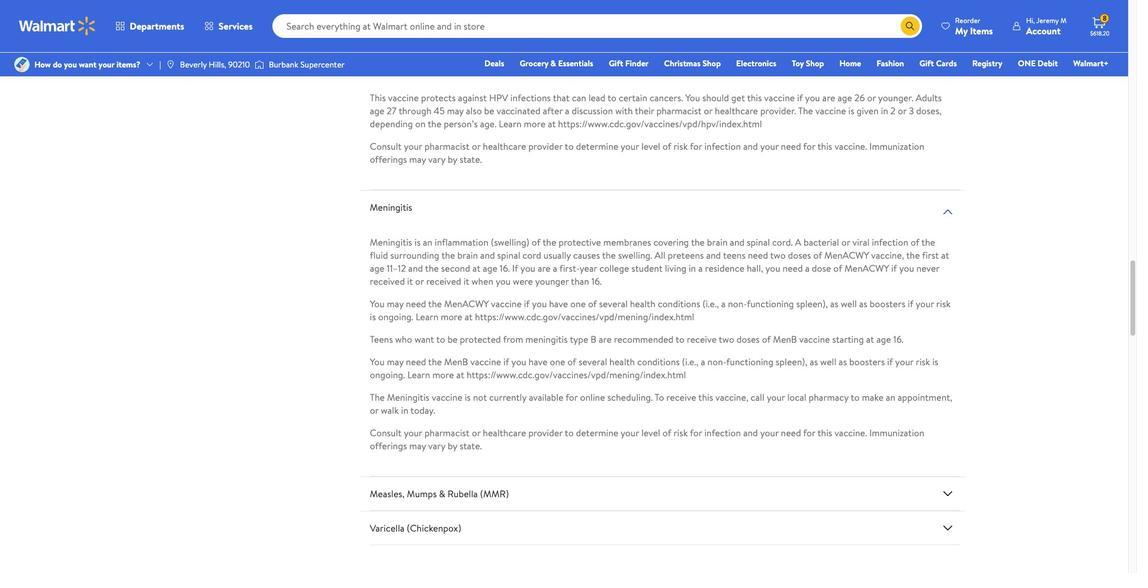 Task type: describe. For each thing, give the bounding box(es) containing it.
1 by from the top
[[448, 8, 457, 21]]

do
[[53, 59, 62, 70]]

infection inside meningitis is an inflammation (swelling) of the protective membranes covering the brain and spinal cord. a bacterial or viral infection of the fluid surrounding the brain and spinal cord usually causes the swelling.  all preteens and teens need two doses of menacwy vaccine, the first at age 11–12 and the second at age 16. if you are a first-year college student living in a residence hall, you need a dose of menacwy if you never received it or received it when you were younger than 16.
[[872, 236, 909, 249]]

at inside "this vaccine protects against hpv infections that can lead to certain cancers. you should get this vaccine if you are age 26 or younger. adults age 27 through 45 may also be vaccinated after a discussion with their pharmacist or healthcare provider. the vaccine is given in 2 or 3 doses, depending on the person's age. learn more at https://www.cdc.gov/vaccines/vpd/hpv/index.html"
[[548, 117, 556, 130]]

your inside the meningitis vaccine is not currently available for online scheduling. to receive this vaccine, call your local pharmacy to make an appointment, or walk in today.
[[767, 391, 785, 404]]

items?
[[117, 59, 140, 70]]

functioning for you may need the menb vaccine if you have one of several health conditions (i.e., a non-functioning spleen), as well as boosters if your risk is ongoing. learn more at https://www.cdc.gov/vaccines/vpd/mening/index.html
[[727, 355, 774, 369]]

in inside the meningitis vaccine is not currently available for online scheduling. to receive this vaccine, call your local pharmacy to make an appointment, or walk in today.
[[401, 404, 408, 417]]

mumps
[[407, 488, 437, 501]]

2 vaccine. from the top
[[835, 140, 867, 153]]

meningitis is an inflammation (swelling) of the protective membranes covering the brain and spinal cord. a bacterial or viral infection of the fluid surrounding the brain and spinal cord usually causes the swelling.  all preteens and teens need two doses of menacwy vaccine, the first at age 11–12 and the second at age 16. if you are a first-year college student living in a residence hall, you need a dose of menacwy if you never received it or received it when you were younger than 16.
[[370, 236, 949, 288]]

one
[[1018, 57, 1036, 69]]

risk inside you may need the menacwy vaccine if you have one of several health conditions (i.e., a non-functioning spleen), as well as boosters if your risk is ongoing. learn more at https://www.cdc.gov/vaccines/vpd/mening/index.html
[[937, 297, 951, 310]]

this inside the meningitis vaccine is not currently available for online scheduling. to receive this vaccine, call your local pharmacy to make an appointment, or walk in today.
[[699, 391, 713, 404]]

walmart image
[[19, 17, 96, 36]]

departments
[[130, 20, 184, 33]]

age left if
[[483, 262, 498, 275]]

need inside you may need the menacwy vaccine if you have one of several health conditions (i.e., a non-functioning spleen), as well as boosters if your risk is ongoing. learn more at https://www.cdc.gov/vaccines/vpd/mening/index.html
[[406, 297, 426, 310]]

this vaccine protects against hpv infections that can lead to certain cancers. you should get this vaccine if you are age 26 or younger. adults age 27 through 45 may also be vaccinated after a discussion with their pharmacist or healthcare provider. the vaccine is given in 2 or 3 doses, depending on the person's age. learn more at https://www.cdc.gov/vaccines/vpd/hpv/index.html
[[370, 91, 942, 130]]

get
[[731, 91, 745, 104]]

one debit
[[1018, 57, 1058, 69]]

toy shop link
[[787, 57, 830, 70]]

may down the today.
[[409, 440, 426, 453]]

the left 'first'
[[906, 249, 920, 262]]

is inside you may need the menacwy vaccine if you have one of several health conditions (i.e., a non-functioning spleen), as well as boosters if your risk is ongoing. learn more at https://www.cdc.gov/vaccines/vpd/mening/index.html
[[370, 310, 376, 323]]

the inside you may need the menb vaccine if you have one of several health conditions (i.e., a non-functioning spleen), as well as boosters if your risk is ongoing. learn more at https://www.cdc.gov/vaccines/vpd/mening/index.html
[[428, 355, 442, 369]]

appointment,
[[898, 391, 953, 404]]

2 horizontal spatial 16.
[[894, 333, 904, 346]]

health for menacwy
[[630, 297, 656, 310]]

scheduling.
[[607, 391, 653, 404]]

3 provider from the top
[[528, 427, 563, 440]]

more inside "this vaccine protects against hpv infections that can lead to certain cancers. you should get this vaccine if you are age 26 or younger. adults age 27 through 45 may also be vaccinated after a discussion with their pharmacist or healthcare provider. the vaccine is given in 2 or 3 doses, depending on the person's age. learn more at https://www.cdc.gov/vaccines/vpd/hpv/index.html"
[[524, 117, 546, 130]]

vaccine down toy on the right of the page
[[764, 91, 795, 104]]

meningitis for meningitis is an inflammation (swelling) of the protective membranes covering the brain and spinal cord. a bacterial or viral infection of the fluid surrounding the brain and spinal cord usually causes the swelling.  all preteens and teens need two doses of menacwy vaccine, the first at age 11–12 and the second at age 16. if you are a first-year college student living in a residence hall, you need a dose of menacwy if you never received it or received it when you were younger than 16.
[[370, 236, 412, 249]]

varicella (chickenpox)
[[370, 522, 461, 535]]

available
[[529, 391, 564, 404]]

than
[[571, 275, 589, 288]]

have for menb
[[529, 355, 548, 369]]

the up never
[[922, 236, 935, 249]]

dose
[[812, 262, 831, 275]]

the meningitis vaccine is not currently available for online scheduling. to receive this vaccine, call your local pharmacy to make an appointment, or walk in today.
[[370, 391, 953, 417]]

or down surrounding
[[415, 275, 424, 288]]

at inside you may need the menacwy vaccine if you have one of several health conditions (i.e., a non-functioning spleen), as well as boosters if your risk is ongoing. learn more at https://www.cdc.gov/vaccines/vpd/mening/index.html
[[465, 310, 473, 323]]

boosters for you may need the menacwy vaccine if you have one of several health conditions (i.e., a non-functioning spleen), as well as boosters if your risk is ongoing. learn more at https://www.cdc.gov/vaccines/vpd/mening/index.html
[[870, 297, 906, 310]]

vaccine right the this
[[388, 91, 419, 104]]

items
[[970, 24, 993, 37]]

rubella
[[448, 488, 478, 501]]

inflammation
[[435, 236, 489, 249]]

3 consult your pharmacist or healthcare provider to determine your level of risk for infection and your need for this vaccine. immunization offerings may vary by state. from the top
[[370, 427, 925, 453]]

varicella
[[370, 522, 405, 535]]

you right hall,
[[766, 262, 780, 275]]

gift cards link
[[914, 57, 962, 70]]

never
[[917, 262, 940, 275]]

2
[[891, 104, 896, 117]]

at right second
[[473, 262, 481, 275]]

on
[[415, 117, 426, 130]]

deals link
[[479, 57, 510, 70]]

are inside "this vaccine protects against hpv infections that can lead to certain cancers. you should get this vaccine if you are age 26 or younger. adults age 27 through 45 may also be vaccinated after a discussion with their pharmacist or healthcare provider. the vaccine is given in 2 or 3 doses, depending on the person's age. learn more at https://www.cdc.gov/vaccines/vpd/hpv/index.html"
[[823, 91, 835, 104]]

account
[[1026, 24, 1061, 37]]

3 by from the top
[[448, 440, 457, 453]]

spleen), for you may need the menb vaccine if you have one of several health conditions (i.e., a non-functioning spleen), as well as boosters if your risk is ongoing. learn more at https://www.cdc.gov/vaccines/vpd/mening/index.html
[[776, 355, 808, 369]]

vaccine left 26
[[816, 104, 846, 117]]

vaccine inside you may need the menb vaccine if you have one of several health conditions (i.e., a non-functioning spleen), as well as boosters if your risk is ongoing. learn more at https://www.cdc.gov/vaccines/vpd/mening/index.html
[[471, 355, 501, 369]]

0 vertical spatial &
[[551, 57, 556, 69]]

you left if
[[496, 275, 511, 288]]

christmas
[[664, 57, 701, 69]]

vaccine inside the meningitis vaccine is not currently available for online scheduling. to receive this vaccine, call your local pharmacy to make an appointment, or walk in today.
[[432, 391, 463, 404]]

walmart+
[[1074, 57, 1109, 69]]

how do you want your items?
[[34, 59, 140, 70]]

1 provider from the top
[[528, 0, 563, 8]]

search icon image
[[906, 21, 915, 31]]

protective
[[559, 236, 601, 249]]

be inside "this vaccine protects against hpv infections that can lead to certain cancers. you should get this vaccine if you are age 26 or younger. adults age 27 through 45 may also be vaccinated after a discussion with their pharmacist or healthcare provider. the vaccine is given in 2 or 3 doses, depending on the person's age. learn more at https://www.cdc.gov/vaccines/vpd/hpv/index.html"
[[484, 104, 494, 117]]

0 horizontal spatial want
[[79, 59, 97, 70]]

fashion link
[[871, 57, 910, 70]]

0 horizontal spatial two
[[719, 333, 734, 346]]

walk
[[381, 404, 399, 417]]

2 determine from the top
[[576, 140, 619, 153]]

learn inside "this vaccine protects against hpv infections that can lead to certain cancers. you should get this vaccine if you are age 26 or younger. adults age 27 through 45 may also be vaccinated after a discussion with their pharmacist or healthcare provider. the vaccine is given in 2 or 3 doses, depending on the person's age. learn more at https://www.cdc.gov/vaccines/vpd/hpv/index.html"
[[499, 117, 522, 130]]

you inside you may need the menb vaccine if you have one of several health conditions (i.e., a non-functioning spleen), as well as boosters if your risk is ongoing. learn more at https://www.cdc.gov/vaccines/vpd/mening/index.html
[[512, 355, 526, 369]]

human papillomavirus (hpv)
[[370, 56, 488, 69]]

services button
[[194, 12, 263, 40]]

currently
[[489, 391, 527, 404]]

provider.
[[760, 104, 796, 117]]

the right surrounding
[[442, 249, 455, 262]]

younger
[[535, 275, 569, 288]]

may inside you may need the menb vaccine if you have one of several health conditions (i.e., a non-functioning spleen), as well as boosters if your risk is ongoing. learn more at https://www.cdc.gov/vaccines/vpd/mening/index.html
[[387, 355, 404, 369]]

how
[[34, 59, 51, 70]]

0 vertical spatial receive
[[687, 333, 717, 346]]

11–12
[[387, 262, 406, 275]]

non- for you may need the menb vaccine if you have one of several health conditions (i.e., a non-functioning spleen), as well as boosters if your risk is ongoing. learn more at https://www.cdc.gov/vaccines/vpd/mening/index.html
[[708, 355, 727, 369]]

b
[[591, 333, 597, 346]]

is inside meningitis is an inflammation (swelling) of the protective membranes covering the brain and spinal cord. a bacterial or viral infection of the fluid surrounding the brain and spinal cord usually causes the swelling.  all preteens and teens need two doses of menacwy vaccine, the first at age 11–12 and the second at age 16. if you are a first-year college student living in a residence hall, you need a dose of menacwy if you never received it or received it when you were younger than 16.
[[415, 236, 421, 249]]

the inside "this vaccine protects against hpv infections that can lead to certain cancers. you should get this vaccine if you are age 26 or younger. adults age 27 through 45 may also be vaccinated after a discussion with their pharmacist or healthcare provider. the vaccine is given in 2 or 3 doses, depending on the person's age. learn more at https://www.cdc.gov/vaccines/vpd/hpv/index.html"
[[428, 117, 441, 130]]

menacwy down viral
[[845, 262, 889, 275]]

living
[[665, 262, 687, 275]]

age left 27
[[370, 104, 385, 117]]

non- for you may need the menacwy vaccine if you have one of several health conditions (i.e., a non-functioning spleen), as well as boosters if your risk is ongoing. learn more at https://www.cdc.gov/vaccines/vpd/mening/index.html
[[728, 297, 747, 310]]

1 horizontal spatial 16.
[[592, 275, 602, 288]]

https://www.cdc.gov/vaccines/vpd/hpv/index.html
[[558, 117, 762, 130]]

3 vary from the top
[[428, 440, 446, 453]]

covering
[[654, 236, 689, 249]]

more for menacwy
[[441, 310, 462, 323]]

1 it from the left
[[407, 275, 413, 288]]

the left second
[[425, 262, 439, 275]]

also
[[466, 104, 482, 117]]

45
[[434, 104, 445, 117]]

age left 11–12
[[370, 262, 385, 275]]

healthcare inside "this vaccine protects against hpv infections that can lead to certain cancers. you should get this vaccine if you are age 26 or younger. adults age 27 through 45 may also be vaccinated after a discussion with their pharmacist or healthcare provider. the vaccine is given in 2 or 3 doses, depending on the person's age. learn more at https://www.cdc.gov/vaccines/vpd/hpv/index.html"
[[715, 104, 758, 117]]

your inside you may need the menb vaccine if you have one of several health conditions (i.e., a non-functioning spleen), as well as boosters if your risk is ongoing. learn more at https://www.cdc.gov/vaccines/vpd/mening/index.html
[[895, 355, 914, 369]]

doses inside meningitis is an inflammation (swelling) of the protective membranes covering the brain and spinal cord. a bacterial or viral infection of the fluid surrounding the brain and spinal cord usually causes the swelling.  all preteens and teens need two doses of menacwy vaccine, the first at age 11–12 and the second at age 16. if you are a first-year college student living in a residence hall, you need a dose of menacwy if you never received it or received it when you were younger than 16.
[[788, 249, 811, 262]]

burbank supercenter
[[269, 59, 345, 70]]

first-
[[560, 262, 580, 275]]

risk inside you may need the menb vaccine if you have one of several health conditions (i.e., a non-functioning spleen), as well as boosters if your risk is ongoing. learn more at https://www.cdc.gov/vaccines/vpd/mening/index.html
[[916, 355, 930, 369]]

protected
[[460, 333, 501, 346]]

(swelling)
[[491, 236, 530, 249]]

all
[[655, 249, 666, 262]]

from
[[503, 333, 523, 346]]

a inside you may need the menb vaccine if you have one of several health conditions (i.e., a non-functioning spleen), as well as boosters if your risk is ongoing. learn more at https://www.cdc.gov/vaccines/vpd/mening/index.html
[[701, 355, 705, 369]]

college
[[600, 262, 629, 275]]

an inside meningitis is an inflammation (swelling) of the protective membranes covering the brain and spinal cord. a bacterial or viral infection of the fluid surrounding the brain and spinal cord usually causes the swelling.  all preteens and teens need two doses of menacwy vaccine, the first at age 11–12 and the second at age 16. if you are a first-year college student living in a residence hall, you need a dose of menacwy if you never received it or received it when you were younger than 16.
[[423, 236, 432, 249]]

you inside you may need the menacwy vaccine if you have one of several health conditions (i.e., a non-functioning spleen), as well as boosters if your risk is ongoing. learn more at https://www.cdc.gov/vaccines/vpd/mening/index.html
[[532, 297, 547, 310]]

teens
[[723, 249, 746, 262]]

you right do at the top left of the page
[[64, 59, 77, 70]]

(mmr)
[[480, 488, 509, 501]]

2 it from the left
[[464, 275, 469, 288]]

is inside the meningitis vaccine is not currently available for online scheduling. to receive this vaccine, call your local pharmacy to make an appointment, or walk in today.
[[465, 391, 471, 404]]

hills,
[[209, 59, 226, 70]]

27
[[387, 104, 397, 117]]

as down dose
[[830, 297, 839, 310]]

measles,
[[370, 488, 405, 501]]

0 horizontal spatial 16.
[[500, 262, 510, 275]]

one for menacwy
[[570, 297, 586, 310]]

against
[[458, 91, 487, 104]]

teens who want to be protected from meningitis type b are recommended to receive two doses of menb vaccine starting at age 16.
[[370, 333, 904, 346]]

departments button
[[105, 12, 194, 40]]

were
[[513, 275, 533, 288]]

starting
[[832, 333, 864, 346]]

person's
[[444, 117, 478, 130]]

0 horizontal spatial spinal
[[497, 249, 520, 262]]

to inside "this vaccine protects against hpv infections that can lead to certain cancers. you should get this vaccine if you are age 26 or younger. adults age 27 through 45 may also be vaccinated after a discussion with their pharmacist or healthcare provider. the vaccine is given in 2 or 3 doses, depending on the person's age. learn more at https://www.cdc.gov/vaccines/vpd/hpv/index.html"
[[608, 91, 617, 104]]

you inside "this vaccine protects against hpv infections that can lead to certain cancers. you should get this vaccine if you are age 26 or younger. adults age 27 through 45 may also be vaccinated after a discussion with their pharmacist or healthcare provider. the vaccine is given in 2 or 3 doses, depending on the person's age. learn more at https://www.cdc.gov/vaccines/vpd/hpv/index.html"
[[685, 91, 700, 104]]

3 offerings from the top
[[370, 440, 407, 453]]

residence
[[705, 262, 745, 275]]

(chickenpox)
[[407, 522, 461, 535]]

younger.
[[878, 91, 914, 104]]

or left 'get'
[[704, 104, 713, 117]]

measles, mumps & rubella (mmr)
[[370, 488, 509, 501]]

preteens
[[668, 249, 704, 262]]

as up starting
[[859, 297, 868, 310]]

the right covering at right top
[[691, 236, 705, 249]]

may up human papillomavirus (hpv)
[[409, 8, 426, 21]]

beverly hills, 90210
[[180, 59, 250, 70]]

1 horizontal spatial menb
[[773, 333, 797, 346]]

pharmacist inside "this vaccine protects against hpv infections that can lead to certain cancers. you should get this vaccine if you are age 26 or younger. adults age 27 through 45 may also be vaccinated after a discussion with their pharmacist or healthcare provider. the vaccine is given in 2 or 3 doses, depending on the person's age. learn more at https://www.cdc.gov/vaccines/vpd/hpv/index.html"
[[657, 104, 702, 117]]

student
[[632, 262, 663, 275]]

at inside you may need the menb vaccine if you have one of several health conditions (i.e., a non-functioning spleen), as well as boosters if your risk is ongoing. learn more at https://www.cdc.gov/vaccines/vpd/mening/index.html
[[456, 369, 464, 382]]

1 vaccine. from the top
[[835, 0, 867, 8]]

age right starting
[[877, 333, 891, 346]]

debit
[[1038, 57, 1058, 69]]

adults
[[916, 91, 942, 104]]

age.
[[480, 117, 497, 130]]

risk down the meningitis vaccine is not currently available for online scheduling. to receive this vaccine, call your local pharmacy to make an appointment, or walk in today.
[[674, 427, 688, 440]]

local
[[788, 391, 807, 404]]

at right starting
[[866, 333, 874, 346]]

this
[[370, 91, 386, 104]]

health for menb
[[610, 355, 635, 369]]

you for menb
[[370, 355, 385, 369]]

receive inside the meningitis vaccine is not currently available for online scheduling. to receive this vaccine, call your local pharmacy to make an appointment, or walk in today.
[[667, 391, 696, 404]]

recommended
[[614, 333, 674, 346]]

several for menb
[[579, 355, 607, 369]]

cord.
[[772, 236, 793, 249]]

learn for menacwy
[[416, 310, 439, 323]]

gift for gift cards
[[920, 57, 934, 69]]

8 $618.20
[[1091, 13, 1110, 37]]

or inside the meningitis vaccine is not currently available for online scheduling. to receive this vaccine, call your local pharmacy to make an appointment, or walk in today.
[[370, 404, 379, 417]]

christmas shop
[[664, 57, 721, 69]]

hi, jeremy m account
[[1026, 15, 1067, 37]]

home
[[840, 57, 861, 69]]

finder
[[625, 57, 649, 69]]

well for you may need the menb vaccine if you have one of several health conditions (i.e., a non-functioning spleen), as well as boosters if your risk is ongoing. learn more at https://www.cdc.gov/vaccines/vpd/mening/index.html
[[820, 355, 837, 369]]

you left never
[[899, 262, 914, 275]]

or down not
[[472, 427, 481, 440]]

fluid
[[370, 249, 388, 262]]

burbank
[[269, 59, 298, 70]]

type
[[570, 333, 588, 346]]

boosters for you may need the menb vaccine if you have one of several health conditions (i.e., a non-functioning spleen), as well as boosters if your risk is ongoing. learn more at https://www.cdc.gov/vaccines/vpd/mening/index.html
[[849, 355, 885, 369]]

$618.20
[[1091, 29, 1110, 37]]

in inside "this vaccine protects against hpv infections that can lead to certain cancers. you should get this vaccine if you are age 26 or younger. adults age 27 through 45 may also be vaccinated after a discussion with their pharmacist or healthcare provider. the vaccine is given in 2 or 3 doses, depending on the person's age. learn more at https://www.cdc.gov/vaccines/vpd/hpv/index.html"
[[881, 104, 888, 117]]

at right 'first'
[[941, 249, 949, 262]]

measles, mumps & rubella (mmr) image
[[941, 487, 955, 501]]

vaccine, inside the meningitis vaccine is not currently available for online scheduling. to receive this vaccine, call your local pharmacy to make an appointment, or walk in today.
[[716, 391, 749, 404]]

menacwy right a
[[825, 249, 869, 262]]

for inside the meningitis vaccine is not currently available for online scheduling. to receive this vaccine, call your local pharmacy to make an appointment, or walk in today.
[[566, 391, 578, 404]]

a inside "this vaccine protects against hpv infections that can lead to certain cancers. you should get this vaccine if you are age 26 or younger. adults age 27 through 45 may also be vaccinated after a discussion with their pharmacist or healthcare provider. the vaccine is given in 2 or 3 doses, depending on the person's age. learn more at https://www.cdc.gov/vaccines/vpd/hpv/index.html"
[[565, 104, 570, 117]]

as up the pharmacy
[[810, 355, 818, 369]]

3 vaccine. from the top
[[835, 427, 867, 440]]



Task type: locate. For each thing, give the bounding box(es) containing it.
is up teens
[[370, 310, 376, 323]]

1 vertical spatial vaccine.
[[835, 140, 867, 153]]

non- inside you may need the menacwy vaccine if you have one of several health conditions (i.e., a non-functioning spleen), as well as boosters if your risk is ongoing. learn more at https://www.cdc.gov/vaccines/vpd/mening/index.html
[[728, 297, 747, 310]]

shop right christmas
[[703, 57, 721, 69]]

1 vertical spatial are
[[538, 262, 551, 275]]

conditions inside you may need the menb vaccine if you have one of several health conditions (i.e., a non-functioning spleen), as well as boosters if your risk is ongoing. learn more at https://www.cdc.gov/vaccines/vpd/mening/index.html
[[637, 355, 680, 369]]

2 received from the left
[[426, 275, 461, 288]]

the inside the meningitis vaccine is not currently available for online scheduling. to receive this vaccine, call your local pharmacy to make an appointment, or walk in today.
[[370, 391, 385, 404]]

boosters inside you may need the menacwy vaccine if you have one of several health conditions (i.e., a non-functioning spleen), as well as boosters if your risk is ongoing. learn more at https://www.cdc.gov/vaccines/vpd/mening/index.html
[[870, 297, 906, 310]]

level
[[641, 0, 660, 8], [641, 140, 660, 153], [641, 427, 660, 440]]

0 vertical spatial several
[[599, 297, 628, 310]]

viral
[[853, 236, 870, 249]]

26
[[855, 91, 865, 104]]

age left 26
[[838, 91, 852, 104]]

shop for christmas shop
[[703, 57, 721, 69]]

0 vertical spatial you
[[685, 91, 700, 104]]

0 vertical spatial https://www.cdc.gov/vaccines/vpd/mening/index.html
[[475, 310, 694, 323]]

2 provider from the top
[[528, 140, 563, 153]]

1 vertical spatial more
[[441, 310, 462, 323]]

doses up the "call"
[[737, 333, 760, 346]]

https://www.cdc.gov/vaccines/vpd/mening/index.html for menb
[[467, 369, 686, 382]]

the down second
[[428, 297, 442, 310]]

0 horizontal spatial brain
[[457, 249, 478, 262]]

in right walk
[[401, 404, 408, 417]]

3 level from the top
[[641, 427, 660, 440]]

menacwy inside you may need the menacwy vaccine if you have one of several health conditions (i.e., a non-functioning spleen), as well as boosters if your risk is ongoing. learn more at https://www.cdc.gov/vaccines/vpd/mening/index.html
[[444, 297, 489, 310]]

1 vertical spatial you
[[370, 297, 385, 310]]

consult up human
[[370, 0, 402, 8]]

https://www.cdc.gov/vaccines/vpd/mening/index.html up "type"
[[475, 310, 694, 323]]

you inside "this vaccine protects against hpv infections that can lead to certain cancers. you should get this vaccine if you are age 26 or younger. adults age 27 through 45 may also be vaccinated after a discussion with their pharmacist or healthcare provider. the vaccine is given in 2 or 3 doses, depending on the person's age. learn more at https://www.cdc.gov/vaccines/vpd/hpv/index.html"
[[805, 91, 820, 104]]

surrounding
[[390, 249, 439, 262]]

gift
[[609, 57, 623, 69], [920, 57, 934, 69]]

have for menacwy
[[549, 297, 568, 310]]

0 horizontal spatial an
[[423, 236, 432, 249]]

menb inside you may need the menb vaccine if you have one of several health conditions (i.e., a non-functioning spleen), as well as boosters if your risk is ongoing. learn more at https://www.cdc.gov/vaccines/vpd/mening/index.html
[[444, 355, 468, 369]]

meningitis inside the meningitis vaccine is not currently available for online scheduling. to receive this vaccine, call your local pharmacy to make an appointment, or walk in today.
[[387, 391, 430, 404]]

health up recommended
[[630, 297, 656, 310]]

1 horizontal spatial well
[[841, 297, 857, 310]]

may inside "this vaccine protects against hpv infections that can lead to certain cancers. you should get this vaccine if you are age 26 or younger. adults age 27 through 45 may also be vaccinated after a discussion with their pharmacist or healthcare provider. the vaccine is given in 2 or 3 doses, depending on the person's age. learn more at https://www.cdc.gov/vaccines/vpd/hpv/index.html"
[[447, 104, 464, 117]]

0 vertical spatial consult your pharmacist or healthcare provider to determine your level of risk for infection and your need for this vaccine. immunization offerings may vary by state.
[[370, 0, 925, 21]]

conditions for menacwy
[[658, 297, 700, 310]]

need inside you may need the menb vaccine if you have one of several health conditions (i.e., a non-functioning spleen), as well as boosters if your risk is ongoing. learn more at https://www.cdc.gov/vaccines/vpd/mening/index.html
[[406, 355, 426, 369]]

learn inside you may need the menb vaccine if you have one of several health conditions (i.e., a non-functioning spleen), as well as boosters if your risk is ongoing. learn more at https://www.cdc.gov/vaccines/vpd/mening/index.html
[[407, 369, 430, 382]]

1 horizontal spatial received
[[426, 275, 461, 288]]

2 vertical spatial meningitis
[[387, 391, 430, 404]]

shop inside christmas shop link
[[703, 57, 721, 69]]

(i.e., for menacwy
[[703, 297, 719, 310]]

are right were
[[538, 262, 551, 275]]

vary down the today.
[[428, 440, 446, 453]]

1 vertical spatial &
[[439, 488, 445, 501]]

one inside you may need the menb vaccine if you have one of several health conditions (i.e., a non-functioning spleen), as well as boosters if your risk is ongoing. learn more at https://www.cdc.gov/vaccines/vpd/mening/index.html
[[550, 355, 565, 369]]

you may need the menacwy vaccine if you have one of several health conditions (i.e., a non-functioning spleen), as well as boosters if your risk is ongoing. learn more at https://www.cdc.gov/vaccines/vpd/mening/index.html
[[370, 297, 951, 323]]

(i.e.,
[[703, 297, 719, 310], [682, 355, 699, 369]]

1 horizontal spatial gift
[[920, 57, 934, 69]]

3 consult from the top
[[370, 427, 402, 440]]

if inside meningitis is an inflammation (swelling) of the protective membranes covering the brain and spinal cord. a bacterial or viral infection of the fluid surrounding the brain and spinal cord usually causes the swelling.  all preteens and teens need two doses of menacwy vaccine, the first at age 11–12 and the second at age 16. if you are a first-year college student living in a residence hall, you need a dose of menacwy if you never received it or received it when you were younger than 16.
[[891, 262, 897, 275]]

you right if
[[521, 262, 536, 275]]

0 vertical spatial want
[[79, 59, 97, 70]]

you down from
[[512, 355, 526, 369]]

https://www.cdc.gov/vaccines/vpd/mening/index.html for menacwy
[[475, 310, 694, 323]]

0 vertical spatial are
[[823, 91, 835, 104]]

well inside you may need the menacwy vaccine if you have one of several health conditions (i.e., a non-functioning spleen), as well as boosters if your risk is ongoing. learn more at https://www.cdc.gov/vaccines/vpd/mening/index.html
[[841, 297, 857, 310]]

ongoing. for you may need the menacwy vaccine if you have one of several health conditions (i.e., a non-functioning spleen), as well as boosters if your risk is ongoing. learn more at https://www.cdc.gov/vaccines/vpd/mening/index.html
[[378, 310, 413, 323]]

2 offerings from the top
[[370, 153, 407, 166]]

2 shop from the left
[[806, 57, 824, 69]]

Search search field
[[272, 14, 922, 38]]

may inside you may need the menacwy vaccine if you have one of several health conditions (i.e., a non-functioning spleen), as well as boosters if your risk is ongoing. learn more at https://www.cdc.gov/vaccines/vpd/mening/index.html
[[387, 297, 404, 310]]

2 vertical spatial determine
[[576, 427, 619, 440]]

an inside the meningitis vaccine is not currently available for online scheduling. to receive this vaccine, call your local pharmacy to make an appointment, or walk in today.
[[886, 391, 896, 404]]

1 vertical spatial immunization
[[870, 140, 925, 153]]

0 vertical spatial by
[[448, 8, 457, 21]]

0 horizontal spatial &
[[439, 488, 445, 501]]

2 vertical spatial vary
[[428, 440, 446, 453]]

1 horizontal spatial  image
[[166, 60, 175, 69]]

risk down https://www.cdc.gov/vaccines/vpd/hpv/index.html
[[674, 140, 688, 153]]

0 horizontal spatial in
[[401, 404, 408, 417]]

by up papillomavirus
[[448, 8, 457, 21]]

2 vertical spatial level
[[641, 427, 660, 440]]

one inside you may need the menacwy vaccine if you have one of several health conditions (i.e., a non-functioning spleen), as well as boosters if your risk is ongoing. learn more at https://www.cdc.gov/vaccines/vpd/mening/index.html
[[570, 297, 586, 310]]

1 offerings from the top
[[370, 8, 407, 21]]

spleen), down dose
[[796, 297, 828, 310]]

essentials
[[558, 57, 593, 69]]

0 horizontal spatial (i.e.,
[[682, 355, 699, 369]]

your
[[404, 0, 422, 8], [621, 0, 639, 8], [760, 0, 779, 8], [99, 59, 115, 70], [404, 140, 422, 153], [621, 140, 639, 153], [760, 140, 779, 153], [916, 297, 934, 310], [895, 355, 914, 369], [767, 391, 785, 404], [404, 427, 422, 440], [621, 427, 639, 440], [760, 427, 779, 440]]

Walmart Site-Wide search field
[[272, 14, 922, 38]]

is inside you may need the menb vaccine if you have one of several health conditions (i.e., a non-functioning spleen), as well as boosters if your risk is ongoing. learn more at https://www.cdc.gov/vaccines/vpd/mening/index.html
[[933, 355, 939, 369]]

the
[[428, 117, 441, 130], [543, 236, 556, 249], [691, 236, 705, 249], [922, 236, 935, 249], [442, 249, 455, 262], [602, 249, 616, 262], [906, 249, 920, 262], [425, 262, 439, 275], [428, 297, 442, 310], [428, 355, 442, 369]]

0 horizontal spatial gift
[[609, 57, 623, 69]]

vaccine inside you may need the menacwy vaccine if you have one of several health conditions (i.e., a non-functioning spleen), as well as boosters if your risk is ongoing. learn more at https://www.cdc.gov/vaccines/vpd/mening/index.html
[[491, 297, 522, 310]]

1 horizontal spatial an
[[886, 391, 896, 404]]

0 vertical spatial be
[[484, 104, 494, 117]]

consult
[[370, 0, 402, 8], [370, 140, 402, 153], [370, 427, 402, 440]]

1 horizontal spatial brain
[[707, 236, 728, 249]]

spleen), inside you may need the menb vaccine if you have one of several health conditions (i.e., a non-functioning spleen), as well as boosters if your risk is ongoing. learn more at https://www.cdc.gov/vaccines/vpd/mening/index.html
[[776, 355, 808, 369]]

3 state. from the top
[[460, 440, 482, 453]]

may down the who
[[387, 355, 404, 369]]

at down that
[[548, 117, 556, 130]]

infection
[[705, 0, 741, 8], [705, 140, 741, 153], [872, 236, 909, 249], [705, 427, 741, 440]]

well up starting
[[841, 297, 857, 310]]

learn for menb
[[407, 369, 430, 382]]

(i.e., inside you may need the menacwy vaccine if you have one of several health conditions (i.e., a non-functioning spleen), as well as boosters if your risk is ongoing. learn more at https://www.cdc.gov/vaccines/vpd/mening/index.html
[[703, 297, 719, 310]]

teens
[[370, 333, 393, 346]]

consult your pharmacist or healthcare provider to determine your level of risk for infection and your need for this vaccine. immunization offerings may vary by state. up finder in the top right of the page
[[370, 0, 925, 21]]

1 vertical spatial in
[[689, 262, 696, 275]]

at up protected
[[465, 310, 473, 323]]

vaccine, inside meningitis is an inflammation (swelling) of the protective membranes covering the brain and spinal cord. a bacterial or viral infection of the fluid surrounding the brain and spinal cord usually causes the swelling.  all preteens and teens need two doses of menacwy vaccine, the first at age 11–12 and the second at age 16. if you are a first-year college student living in a residence hall, you need a dose of menacwy if you never received it or received it when you were younger than 16.
[[871, 249, 904, 262]]

functioning
[[747, 297, 794, 310], [727, 355, 774, 369]]

1 horizontal spatial in
[[689, 262, 696, 275]]

(i.e., for menb
[[682, 355, 699, 369]]

have inside you may need the menb vaccine if you have one of several health conditions (i.e., a non-functioning spleen), as well as boosters if your risk is ongoing. learn more at https://www.cdc.gov/vaccines/vpd/mening/index.html
[[529, 355, 548, 369]]

spleen), for you may need the menacwy vaccine if you have one of several health conditions (i.e., a non-functioning spleen), as well as boosters if your risk is ongoing. learn more at https://www.cdc.gov/vaccines/vpd/mening/index.html
[[796, 297, 828, 310]]

when
[[472, 275, 493, 288]]

pharmacist
[[425, 0, 470, 8], [657, 104, 702, 117], [425, 140, 470, 153], [425, 427, 470, 440]]

1 vertical spatial https://www.cdc.gov/vaccines/vpd/mening/index.html
[[467, 369, 686, 382]]

the right provider.
[[798, 104, 813, 117]]

0 vertical spatial have
[[549, 297, 568, 310]]

of inside you may need the menb vaccine if you have one of several health conditions (i.e., a non-functioning spleen), as well as boosters if your risk is ongoing. learn more at https://www.cdc.gov/vaccines/vpd/mening/index.html
[[568, 355, 576, 369]]

two inside meningitis is an inflammation (swelling) of the protective membranes covering the brain and spinal cord. a bacterial or viral infection of the fluid surrounding the brain and spinal cord usually causes the swelling.  all preteens and teens need two doses of menacwy vaccine, the first at age 11–12 and the second at age 16. if you are a first-year college student living in a residence hall, you need a dose of menacwy if you never received it or received it when you were younger than 16.
[[770, 249, 786, 262]]

0 vertical spatial two
[[770, 249, 786, 262]]

1 vertical spatial consult
[[370, 140, 402, 153]]

if inside "this vaccine protects against hpv infections that can lead to certain cancers. you should get this vaccine if you are age 26 or younger. adults age 27 through 45 may also be vaccinated after a discussion with their pharmacist or healthcare provider. the vaccine is given in 2 or 3 doses, depending on the person's age. learn more at https://www.cdc.gov/vaccines/vpd/hpv/index.html"
[[797, 91, 803, 104]]

receive down you may need the menacwy vaccine if you have one of several health conditions (i.e., a non-functioning spleen), as well as boosters if your risk is ongoing. learn more at https://www.cdc.gov/vaccines/vpd/mening/index.html
[[687, 333, 717, 346]]

walmart+ link
[[1068, 57, 1114, 70]]

or down age.
[[472, 140, 481, 153]]

one down than
[[570, 297, 586, 310]]

boosters inside you may need the menb vaccine if you have one of several health conditions (i.e., a non-functioning spleen), as well as boosters if your risk is ongoing. learn more at https://www.cdc.gov/vaccines/vpd/mening/index.html
[[849, 355, 885, 369]]

through
[[399, 104, 432, 117]]

1 consult your pharmacist or healthcare provider to determine your level of risk for infection and your need for this vaccine. immunization offerings may vary by state. from the top
[[370, 0, 925, 21]]

need
[[781, 0, 801, 8], [781, 140, 801, 153], [748, 249, 768, 262], [783, 262, 803, 275], [406, 297, 426, 310], [406, 355, 426, 369], [781, 427, 801, 440]]

16. left if
[[500, 262, 510, 275]]

0 horizontal spatial received
[[370, 275, 405, 288]]

0 vertical spatial health
[[630, 297, 656, 310]]

https://www.cdc.gov/vaccines/vpd/mening/index.html inside you may need the menacwy vaccine if you have one of several health conditions (i.e., a non-functioning spleen), as well as boosters if your risk is ongoing. learn more at https://www.cdc.gov/vaccines/vpd/mening/index.html
[[475, 310, 694, 323]]

2 gift from the left
[[920, 57, 934, 69]]

you down toy shop link
[[805, 91, 820, 104]]

1 vertical spatial vaccine,
[[716, 391, 749, 404]]

functioning inside you may need the menacwy vaccine if you have one of several health conditions (i.e., a non-functioning spleen), as well as boosters if your risk is ongoing. learn more at https://www.cdc.gov/vaccines/vpd/mening/index.html
[[747, 297, 794, 310]]

may right 45
[[447, 104, 464, 117]]

1 horizontal spatial non-
[[728, 297, 747, 310]]

vaccine left starting
[[799, 333, 830, 346]]

2 level from the top
[[641, 140, 660, 153]]

2 vertical spatial in
[[401, 404, 408, 417]]

1 vertical spatial doses
[[737, 333, 760, 346]]

one down meningitis on the left bottom of page
[[550, 355, 565, 369]]

ongoing. inside you may need the menacwy vaccine if you have one of several health conditions (i.e., a non-functioning spleen), as well as boosters if your risk is ongoing. learn more at https://www.cdc.gov/vaccines/vpd/mening/index.html
[[378, 310, 413, 323]]

determine up walmart site-wide search box
[[576, 0, 619, 8]]

1 vertical spatial the
[[370, 391, 385, 404]]

spleen),
[[796, 297, 828, 310], [776, 355, 808, 369]]

doses,
[[916, 104, 942, 117]]

as down starting
[[839, 355, 847, 369]]

or left viral
[[842, 236, 850, 249]]

meningitis up 11–12
[[370, 236, 412, 249]]

(i.e., up the meningitis vaccine is not currently available for online scheduling. to receive this vaccine, call your local pharmacy to make an appointment, or walk in today.
[[682, 355, 699, 369]]

functioning inside you may need the menb vaccine if you have one of several health conditions (i.e., a non-functioning spleen), as well as boosters if your risk is ongoing. learn more at https://www.cdc.gov/vaccines/vpd/mening/index.html
[[727, 355, 774, 369]]

0 vertical spatial functioning
[[747, 297, 794, 310]]

more inside you may need the menb vaccine if you have one of several health conditions (i.e., a non-functioning spleen), as well as boosters if your risk is ongoing. learn more at https://www.cdc.gov/vaccines/vpd/mening/index.html
[[432, 369, 454, 382]]

christmas shop link
[[659, 57, 726, 70]]

1 vertical spatial be
[[448, 333, 458, 346]]

meningitis inside meningitis is an inflammation (swelling) of the protective membranes covering the brain and spinal cord. a bacterial or viral infection of the fluid surrounding the brain and spinal cord usually causes the swelling.  all preteens and teens need two doses of menacwy vaccine, the first at age 11–12 and the second at age 16. if you are a first-year college student living in a residence hall, you need a dose of menacwy if you never received it or received it when you were younger than 16.
[[370, 236, 412, 249]]

hi,
[[1026, 15, 1035, 25]]

fashion
[[877, 57, 904, 69]]

1 vertical spatial health
[[610, 355, 635, 369]]

spleen), inside you may need the menacwy vaccine if you have one of several health conditions (i.e., a non-functioning spleen), as well as boosters if your risk is ongoing. learn more at https://www.cdc.gov/vaccines/vpd/mening/index.html
[[796, 297, 828, 310]]

functioning for you may need the menacwy vaccine if you have one of several health conditions (i.e., a non-functioning spleen), as well as boosters if your risk is ongoing. learn more at https://www.cdc.gov/vaccines/vpd/mening/index.html
[[747, 297, 794, 310]]

meningitis image
[[941, 205, 955, 219]]

2 vertical spatial state.
[[460, 440, 482, 453]]

|
[[159, 59, 161, 70]]

state. up (hpv)
[[460, 8, 482, 21]]

received left the when at the left of the page
[[426, 275, 461, 288]]

0 horizontal spatial the
[[370, 391, 385, 404]]

3 determine from the top
[[576, 427, 619, 440]]

gift finder
[[609, 57, 649, 69]]

gift left finder in the top right of the page
[[609, 57, 623, 69]]

2 immunization from the top
[[870, 140, 925, 153]]

1 vertical spatial menb
[[444, 355, 468, 369]]

a inside you may need the menacwy vaccine if you have one of several health conditions (i.e., a non-functioning spleen), as well as boosters if your risk is ongoing. learn more at https://www.cdc.gov/vaccines/vpd/mening/index.html
[[721, 297, 726, 310]]

immunization
[[870, 0, 925, 8], [870, 140, 925, 153], [870, 427, 925, 440]]

learn
[[499, 117, 522, 130], [416, 310, 439, 323], [407, 369, 430, 382]]

1 vertical spatial provider
[[528, 140, 563, 153]]

you may need the menb vaccine if you have one of several health conditions (i.e., a non-functioning spleen), as well as boosters if your risk is ongoing. learn more at https://www.cdc.gov/vaccines/vpd/mening/index.html
[[370, 355, 939, 382]]

1 vary from the top
[[428, 8, 446, 21]]

want right the who
[[415, 333, 434, 346]]

2 vary from the top
[[428, 153, 446, 166]]

0 vertical spatial vary
[[428, 8, 446, 21]]

electronics link
[[731, 57, 782, 70]]

0 horizontal spatial doses
[[737, 333, 760, 346]]

conditions down recommended
[[637, 355, 680, 369]]

several inside you may need the menacwy vaccine if you have one of several health conditions (i.e., a non-functioning spleen), as well as boosters if your risk is ongoing. learn more at https://www.cdc.gov/vaccines/vpd/mening/index.html
[[599, 297, 628, 310]]

have down younger
[[549, 297, 568, 310]]

ongoing. up walk
[[370, 369, 405, 382]]

provider up walmart site-wide search box
[[528, 0, 563, 8]]

should
[[702, 91, 729, 104]]

learn inside you may need the menacwy vaccine if you have one of several health conditions (i.e., a non-functioning spleen), as well as boosters if your risk is ongoing. learn more at https://www.cdc.gov/vaccines/vpd/mening/index.html
[[416, 310, 439, 323]]

the right on
[[428, 117, 441, 130]]

have inside you may need the menacwy vaccine if you have one of several health conditions (i.e., a non-functioning spleen), as well as boosters if your risk is ongoing. learn more at https://www.cdc.gov/vaccines/vpd/mening/index.html
[[549, 297, 568, 310]]

meningitis
[[370, 201, 412, 214], [370, 236, 412, 249], [387, 391, 430, 404]]

depending
[[370, 117, 413, 130]]

second
[[441, 262, 470, 275]]

1 horizontal spatial spinal
[[747, 236, 770, 249]]

receive right to
[[667, 391, 696, 404]]

0 vertical spatial offerings
[[370, 8, 407, 21]]

several down "b"
[[579, 355, 607, 369]]

https://www.cdc.gov/vaccines/vpd/mening/index.html inside you may need the menb vaccine if you have one of several health conditions (i.e., a non-functioning spleen), as well as boosters if your risk is ongoing. learn more at https://www.cdc.gov/vaccines/vpd/mening/index.html
[[467, 369, 686, 382]]

human papillomavirus (hpv) image
[[941, 60, 955, 75]]

you inside you may need the menb vaccine if you have one of several health conditions (i.e., a non-functioning spleen), as well as boosters if your risk is ongoing. learn more at https://www.cdc.gov/vaccines/vpd/mening/index.html
[[370, 355, 385, 369]]

1 vertical spatial determine
[[576, 140, 619, 153]]

the inside "this vaccine protects against hpv infections that can lead to certain cancers. you should get this vaccine if you are age 26 or younger. adults age 27 through 45 may also be vaccinated after a discussion with their pharmacist or healthcare provider. the vaccine is given in 2 or 3 doses, depending on the person's age. learn more at https://www.cdc.gov/vaccines/vpd/hpv/index.html"
[[798, 104, 813, 117]]

by down person's
[[448, 153, 457, 166]]

meningitis down the who
[[387, 391, 430, 404]]

1 horizontal spatial vaccine,
[[871, 249, 904, 262]]

https://www.cdc.gov/vaccines/vpd/mening/index.html up online
[[467, 369, 686, 382]]

1 state. from the top
[[460, 8, 482, 21]]

the inside you may need the menacwy vaccine if you have one of several health conditions (i.e., a non-functioning spleen), as well as boosters if your risk is ongoing. learn more at https://www.cdc.gov/vaccines/vpd/mening/index.html
[[428, 297, 442, 310]]

0 vertical spatial menb
[[773, 333, 797, 346]]

2 consult your pharmacist or healthcare provider to determine your level of risk for infection and your need for this vaccine. immunization offerings may vary by state. from the top
[[370, 140, 925, 166]]

0 vertical spatial state.
[[460, 8, 482, 21]]

0 vertical spatial (i.e.,
[[703, 297, 719, 310]]

you left should
[[685, 91, 700, 104]]

1 horizontal spatial be
[[484, 104, 494, 117]]

jeremy
[[1036, 15, 1059, 25]]

several for menacwy
[[599, 297, 628, 310]]

1 horizontal spatial the
[[798, 104, 813, 117]]

3 immunization from the top
[[870, 427, 925, 440]]

health inside you may need the menacwy vaccine if you have one of several health conditions (i.e., a non-functioning spleen), as well as boosters if your risk is ongoing. learn more at https://www.cdc.gov/vaccines/vpd/mening/index.html
[[630, 297, 656, 310]]

shop inside toy shop link
[[806, 57, 824, 69]]

(i.e., inside you may need the menb vaccine if you have one of several health conditions (i.e., a non-functioning spleen), as well as boosters if your risk is ongoing. learn more at https://www.cdc.gov/vaccines/vpd/mening/index.html
[[682, 355, 699, 369]]

lead
[[589, 91, 606, 104]]

the up the today.
[[428, 355, 442, 369]]

consult down 'depending'
[[370, 140, 402, 153]]

ongoing. inside you may need the menb vaccine if you have one of several health conditions (i.e., a non-functioning spleen), as well as boosters if your risk is ongoing. learn more at https://www.cdc.gov/vaccines/vpd/mening/index.html
[[370, 369, 405, 382]]

0 horizontal spatial it
[[407, 275, 413, 288]]

vaccine, right viral
[[871, 249, 904, 262]]

0 vertical spatial vaccine,
[[871, 249, 904, 262]]

spinal
[[747, 236, 770, 249], [497, 249, 520, 262]]

1 vertical spatial consult your pharmacist or healthcare provider to determine your level of risk for infection and your need for this vaccine. immunization offerings may vary by state.
[[370, 140, 925, 166]]

2 horizontal spatial in
[[881, 104, 888, 117]]

 image left how
[[14, 57, 30, 72]]

is left 26
[[849, 104, 855, 117]]

boosters
[[870, 297, 906, 310], [849, 355, 885, 369]]

1 gift from the left
[[609, 57, 623, 69]]

several down college
[[599, 297, 628, 310]]

are inside meningitis is an inflammation (swelling) of the protective membranes covering the brain and spinal cord. a bacterial or viral infection of the fluid surrounding the brain and spinal cord usually causes the swelling.  all preteens and teens need two doses of menacwy vaccine, the first at age 11–12 and the second at age 16. if you are a first-year college student living in a residence hall, you need a dose of menacwy if you never received it or received it when you were younger than 16.
[[538, 262, 551, 275]]

1 vertical spatial by
[[448, 153, 457, 166]]

deals
[[485, 57, 504, 69]]

1 vertical spatial offerings
[[370, 153, 407, 166]]

human
[[370, 56, 399, 69]]

call
[[751, 391, 765, 404]]

0 vertical spatial consult
[[370, 0, 402, 8]]

non-
[[728, 297, 747, 310], [708, 355, 727, 369]]

consult your pharmacist or healthcare provider to determine your level of risk for infection and your need for this vaccine. immunization offerings may vary by state. down the meningitis vaccine is not currently available for online scheduling. to receive this vaccine, call your local pharmacy to make an appointment, or walk in today.
[[370, 427, 925, 453]]

or right 26
[[867, 91, 876, 104]]

2 state. from the top
[[460, 153, 482, 166]]

1 vertical spatial vary
[[428, 153, 446, 166]]

1 shop from the left
[[703, 57, 721, 69]]

with
[[615, 104, 633, 117]]

1 horizontal spatial are
[[599, 333, 612, 346]]

may
[[409, 8, 426, 21], [447, 104, 464, 117], [409, 153, 426, 166], [387, 297, 404, 310], [387, 355, 404, 369], [409, 440, 426, 453]]

the right cord at top
[[543, 236, 556, 249]]

1 received from the left
[[370, 275, 405, 288]]

1 vertical spatial non-
[[708, 355, 727, 369]]

vary down person's
[[428, 153, 446, 166]]

an right make
[[886, 391, 896, 404]]

 image right '|'
[[166, 60, 175, 69]]

level down the meningitis vaccine is not currently available for online scheduling. to receive this vaccine, call your local pharmacy to make an appointment, or walk in today.
[[641, 427, 660, 440]]

more for menb
[[432, 369, 454, 382]]

today.
[[411, 404, 435, 417]]

more up protected
[[441, 310, 462, 323]]

an left inflammation
[[423, 236, 432, 249]]

age
[[838, 91, 852, 104], [370, 104, 385, 117], [370, 262, 385, 275], [483, 262, 498, 275], [877, 333, 891, 346]]

conditions for menb
[[637, 355, 680, 369]]

1 determine from the top
[[576, 0, 619, 8]]

reorder
[[955, 15, 981, 25]]

well inside you may need the menb vaccine if you have one of several health conditions (i.e., a non-functioning spleen), as well as boosters if your risk is ongoing. learn more at https://www.cdc.gov/vaccines/vpd/mening/index.html
[[820, 355, 837, 369]]

0 vertical spatial boosters
[[870, 297, 906, 310]]

(hpv)
[[463, 56, 488, 69]]

cards
[[936, 57, 957, 69]]

have down meningitis on the left bottom of page
[[529, 355, 548, 369]]

0 vertical spatial the
[[798, 104, 813, 117]]

is
[[849, 104, 855, 117], [415, 236, 421, 249], [370, 310, 376, 323], [933, 355, 939, 369], [465, 391, 471, 404]]

1 immunization from the top
[[870, 0, 925, 8]]

one for menb
[[550, 355, 565, 369]]

non- inside you may need the menb vaccine if you have one of several health conditions (i.e., a non-functioning spleen), as well as boosters if your risk is ongoing. learn more at https://www.cdc.gov/vaccines/vpd/mening/index.html
[[708, 355, 727, 369]]

it left the when at the left of the page
[[464, 275, 469, 288]]

vary
[[428, 8, 446, 21], [428, 153, 446, 166], [428, 440, 446, 453]]

0 vertical spatial conditions
[[658, 297, 700, 310]]

several inside you may need the menb vaccine if you have one of several health conditions (i.e., a non-functioning spleen), as well as boosters if your risk is ongoing. learn more at https://www.cdc.gov/vaccines/vpd/mening/index.html
[[579, 355, 607, 369]]

one debit link
[[1013, 57, 1063, 70]]

or up (hpv)
[[472, 0, 481, 8]]

1 level from the top
[[641, 0, 660, 8]]

brain
[[707, 236, 728, 249], [457, 249, 478, 262]]

you up teens
[[370, 297, 385, 310]]

2 vertical spatial are
[[599, 333, 612, 346]]

1 horizontal spatial want
[[415, 333, 434, 346]]

0 vertical spatial ongoing.
[[378, 310, 413, 323]]

1 horizontal spatial one
[[570, 297, 586, 310]]

shop for toy shop
[[806, 57, 824, 69]]

0 vertical spatial non-
[[728, 297, 747, 310]]

is inside "this vaccine protects against hpv infections that can lead to certain cancers. you should get this vaccine if you are age 26 or younger. adults age 27 through 45 may also be vaccinated after a discussion with their pharmacist or healthcare provider. the vaccine is given in 2 or 3 doses, depending on the person's age. learn more at https://www.cdc.gov/vaccines/vpd/hpv/index.html"
[[849, 104, 855, 117]]

spinal left 'cord.'
[[747, 236, 770, 249]]

one
[[570, 297, 586, 310], [550, 355, 565, 369]]

or left 3
[[898, 104, 907, 117]]

conditions
[[658, 297, 700, 310], [637, 355, 680, 369]]

have
[[549, 297, 568, 310], [529, 355, 548, 369]]

 image right 90210
[[255, 59, 264, 70]]

may down on
[[409, 153, 426, 166]]

1 vertical spatial ongoing.
[[370, 369, 405, 382]]

by
[[448, 8, 457, 21], [448, 153, 457, 166], [448, 440, 457, 453]]

0 vertical spatial determine
[[576, 0, 619, 8]]

risk down never
[[937, 297, 951, 310]]

infections
[[511, 91, 551, 104]]

beverly
[[180, 59, 207, 70]]

reorder my items
[[955, 15, 993, 37]]

of inside you may need the menacwy vaccine if you have one of several health conditions (i.e., a non-functioning spleen), as well as boosters if your risk is ongoing. learn more at https://www.cdc.gov/vaccines/vpd/mening/index.html
[[588, 297, 597, 310]]

m
[[1061, 15, 1067, 25]]

you inside you may need the menacwy vaccine if you have one of several health conditions (i.e., a non-functioning spleen), as well as boosters if your risk is ongoing. learn more at https://www.cdc.gov/vaccines/vpd/mening/index.html
[[370, 297, 385, 310]]

ongoing. for you may need the menb vaccine if you have one of several health conditions (i.e., a non-functioning spleen), as well as boosters if your risk is ongoing. learn more at https://www.cdc.gov/vaccines/vpd/mening/index.html
[[370, 369, 405, 382]]

1 consult from the top
[[370, 0, 402, 8]]

1 vertical spatial well
[[820, 355, 837, 369]]

 image for how
[[14, 57, 30, 72]]

more inside you may need the menacwy vaccine if you have one of several health conditions (i.e., a non-functioning spleen), as well as boosters if your risk is ongoing. learn more at https://www.cdc.gov/vaccines/vpd/mening/index.html
[[441, 310, 462, 323]]

0 horizontal spatial be
[[448, 333, 458, 346]]

home link
[[834, 57, 867, 70]]

online
[[580, 391, 605, 404]]

meningitis for meningitis
[[370, 201, 412, 214]]

more
[[524, 117, 546, 130], [441, 310, 462, 323], [432, 369, 454, 382]]

shop
[[703, 57, 721, 69], [806, 57, 824, 69]]

level down https://www.cdc.gov/vaccines/vpd/hpv/index.html
[[641, 140, 660, 153]]

0 vertical spatial well
[[841, 297, 857, 310]]

health inside you may need the menb vaccine if you have one of several health conditions (i.e., a non-functioning spleen), as well as boosters if your risk is ongoing. learn more at https://www.cdc.gov/vaccines/vpd/mening/index.html
[[610, 355, 635, 369]]

0 vertical spatial provider
[[528, 0, 563, 8]]

papillomavirus
[[402, 56, 460, 69]]

2 vertical spatial immunization
[[870, 427, 925, 440]]

vaccine down protected
[[471, 355, 501, 369]]

2 consult from the top
[[370, 140, 402, 153]]

 image
[[14, 57, 30, 72], [255, 59, 264, 70], [166, 60, 175, 69]]

be right "also"
[[484, 104, 494, 117]]

1 vertical spatial spleen),
[[776, 355, 808, 369]]

conditions down living
[[658, 297, 700, 310]]

spinal left cord at top
[[497, 249, 520, 262]]

0 horizontal spatial shop
[[703, 57, 721, 69]]

1 vertical spatial several
[[579, 355, 607, 369]]

2 vertical spatial provider
[[528, 427, 563, 440]]

it right 11–12
[[407, 275, 413, 288]]

well for you may need the menacwy vaccine if you have one of several health conditions (i.e., a non-functioning spleen), as well as boosters if your risk is ongoing. learn more at https://www.cdc.gov/vaccines/vpd/mening/index.html
[[841, 297, 857, 310]]

consult your pharmacist or healthcare provider to determine your level of risk for infection and your need for this vaccine. immunization offerings may vary by state.
[[370, 0, 925, 21], [370, 140, 925, 166], [370, 427, 925, 453]]

2 vertical spatial by
[[448, 440, 457, 453]]

you down teens
[[370, 355, 385, 369]]

risk up christmas
[[674, 0, 688, 8]]

in inside meningitis is an inflammation (swelling) of the protective membranes covering the brain and spinal cord. a bacterial or viral infection of the fluid surrounding the brain and spinal cord usually causes the swelling.  all preteens and teens need two doses of menacwy vaccine, the first at age 11–12 and the second at age 16. if you are a first-year college student living in a residence hall, you need a dose of menacwy if you never received it or received it when you were younger than 16.
[[689, 262, 696, 275]]

this
[[818, 0, 832, 8], [747, 91, 762, 104], [818, 140, 832, 153], [699, 391, 713, 404], [818, 427, 832, 440]]

 image for burbank
[[255, 59, 264, 70]]

received down 'fluid'
[[370, 275, 405, 288]]

 image for beverly
[[166, 60, 175, 69]]

by up rubella
[[448, 440, 457, 453]]

1 vertical spatial meningitis
[[370, 236, 412, 249]]

at down protected
[[456, 369, 464, 382]]

90210
[[228, 59, 250, 70]]

vaccine
[[388, 91, 419, 104], [764, 91, 795, 104], [816, 104, 846, 117], [491, 297, 522, 310], [799, 333, 830, 346], [471, 355, 501, 369], [432, 391, 463, 404]]

vaccine. down given
[[835, 140, 867, 153]]

cord
[[523, 249, 541, 262]]

is up appointment,
[[933, 355, 939, 369]]

this inside "this vaccine protects against hpv infections that can lead to certain cancers. you should get this vaccine if you are age 26 or younger. adults age 27 through 45 may also be vaccinated after a discussion with their pharmacist or healthcare provider. the vaccine is given in 2 or 3 doses, depending on the person's age. learn more at https://www.cdc.gov/vaccines/vpd/hpv/index.html"
[[747, 91, 762, 104]]

1 vertical spatial have
[[529, 355, 548, 369]]

to inside the meningitis vaccine is not currently available for online scheduling. to receive this vaccine, call your local pharmacy to make an appointment, or walk in today.
[[851, 391, 860, 404]]

discussion
[[572, 104, 613, 117]]

the right causes
[[602, 249, 616, 262]]

toy
[[792, 57, 804, 69]]

functioning down hall,
[[747, 297, 794, 310]]

gift for gift finder
[[609, 57, 623, 69]]

2 horizontal spatial  image
[[255, 59, 264, 70]]

conditions inside you may need the menacwy vaccine if you have one of several health conditions (i.e., a non-functioning spleen), as well as boosters if your risk is ongoing. learn more at https://www.cdc.gov/vaccines/vpd/mening/index.html
[[658, 297, 700, 310]]

risk
[[674, 0, 688, 8], [674, 140, 688, 153], [937, 297, 951, 310], [916, 355, 930, 369], [674, 427, 688, 440]]

varicella (chickenpox) image
[[941, 521, 955, 536]]

you down younger
[[532, 297, 547, 310]]

several
[[599, 297, 628, 310], [579, 355, 607, 369]]

you for menacwy
[[370, 297, 385, 310]]

0 vertical spatial in
[[881, 104, 888, 117]]

2 by from the top
[[448, 153, 457, 166]]

your inside you may need the menacwy vaccine if you have one of several health conditions (i.e., a non-functioning spleen), as well as boosters if your risk is ongoing. learn more at https://www.cdc.gov/vaccines/vpd/mening/index.html
[[916, 297, 934, 310]]

offerings down walk
[[370, 440, 407, 453]]

registry
[[972, 57, 1003, 69]]



Task type: vqa. For each thing, say whether or not it's contained in the screenshot.
Well to the right
yes



